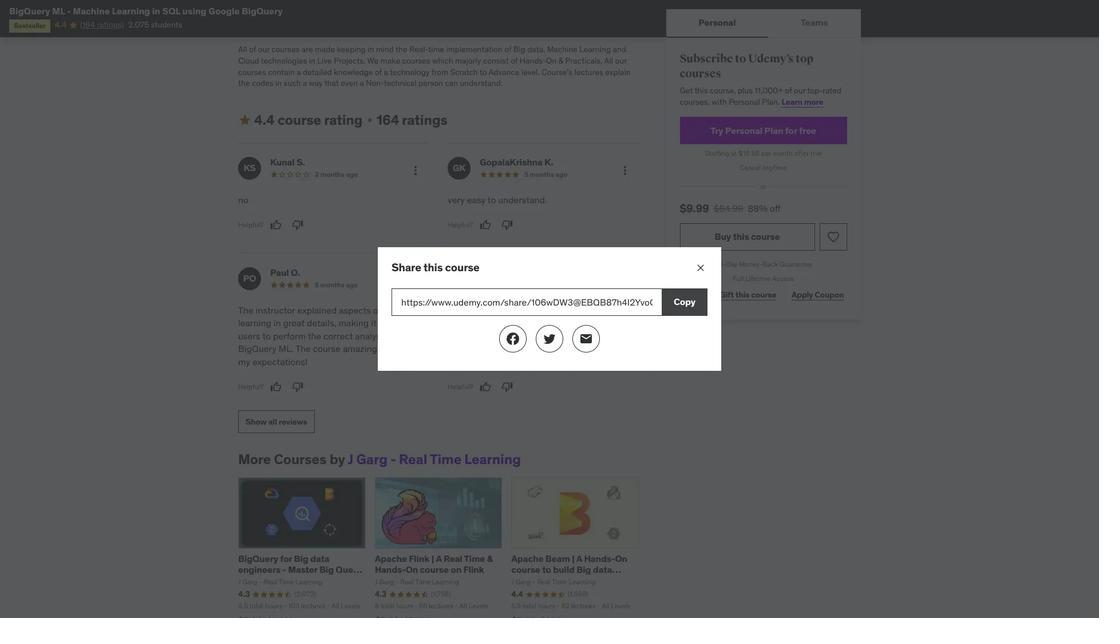 Task type: describe. For each thing, give the bounding box(es) containing it.
to up mark review by gopalakrishna k. as helpful image
[[488, 194, 496, 205]]

master
[[288, 564, 318, 576]]

a technology
[[384, 67, 430, 77]]

of up consist
[[505, 44, 512, 55]]

show all reviews
[[246, 417, 307, 427]]

jairo wilmer garcia m.
[[480, 267, 574, 278]]

off
[[771, 203, 781, 214]]

0 vertical spatial our
[[258, 44, 270, 55]]

on inside apache flink | a real time & hands-on course on flink j garg - real time learning
[[406, 564, 418, 576]]

plan
[[765, 125, 784, 136]]

s.
[[297, 156, 305, 168]]

for inside the instructor explained aspects of machine learning in great details, making it easy for users to perform the correct analyses using bigquery ml. the course amazingly exceeds my expectations!
[[400, 318, 411, 329]]

1758 reviews element
[[431, 590, 451, 600]]

course, for with
[[711, 86, 737, 96]]

expectations!
[[253, 356, 308, 368]]

behind
[[448, 343, 476, 355]]

technical
[[384, 78, 417, 88]]

1659 reviews element
[[568, 590, 589, 600]]

a right such
[[303, 78, 307, 88]]

per
[[762, 149, 772, 158]]

in inside the instructor explained aspects of machine learning in great details, making it easy for users to perform the correct analyses using bigquery ml. the course amazingly exceeds my expectations!
[[274, 318, 281, 329]]

all levels for bigquery for big data engineers - master big query internals
[[332, 602, 361, 611]]

instructor
[[256, 305, 295, 316]]

bigquery up bestseller
[[9, 5, 50, 17]]

can
[[445, 78, 458, 88]]

more
[[805, 97, 824, 107]]

ks
[[244, 162, 256, 174]]

explained
[[298, 305, 337, 316]]

analyses
[[355, 330, 391, 342]]

of inside get this course, plus 11,000+ of our top-rated courses, with personal plan.
[[786, 86, 793, 96]]

show all reviews button
[[238, 411, 315, 434]]

1 horizontal spatial the
[[296, 343, 311, 355]]

1 horizontal spatial our
[[616, 56, 627, 66]]

ago for kunal s.
[[346, 170, 358, 178]]

in up we at the top of the page
[[368, 44, 374, 55]]

non-
[[366, 78, 384, 88]]

$84.99
[[714, 203, 744, 214]]

internals
[[238, 575, 276, 587]]

total for apache beam | a hands-on course to build big data pipelines
[[523, 602, 537, 611]]

course.
[[448, 356, 478, 368]]

consist
[[483, 56, 509, 66]]

learn more
[[783, 97, 824, 107]]

the left codes
[[238, 78, 250, 88]]

teams button
[[769, 9, 862, 37]]

that inside all of our courses are made keeping in mind the real-time implementation of big data, machine learning and cloud technologies in live projects. we make courses which majorly consist of hands-on & practicals. all our courses contain a detailed knowledge of a technology from scratch to advance level. course's lectures explain the codes in such a way that even a non-technical person can understand.
[[325, 78, 339, 88]]

mathematics
[[578, 330, 632, 342]]

levels for bigquery for big data engineers - master big query internals
[[341, 602, 361, 611]]

course inside dialog
[[445, 261, 480, 274]]

months for wilmer
[[533, 281, 558, 289]]

reviews
[[279, 417, 307, 427]]

try personal plan for free link
[[681, 117, 848, 145]]

query
[[336, 564, 362, 576]]

hours for apache beam | a hands-on course to build big data pipelines
[[538, 602, 556, 611]]

the inside the instructor explained aspects of machine learning in great details, making it easy for users to perform the correct analyses using bigquery ml. the course amazingly exceeds my expectations!
[[308, 330, 322, 342]]

88%
[[749, 203, 768, 214]]

| for beam
[[572, 553, 575, 565]]

103
[[288, 602, 300, 611]]

big left the query
[[320, 564, 334, 576]]

mark review by gopalakrishna k. as helpful image
[[480, 219, 491, 231]]

0 horizontal spatial explains
[[448, 330, 482, 342]]

apache beam | a hands-on course to build big data pipelines link
[[512, 553, 628, 587]]

implementation
[[447, 44, 503, 55]]

bigquery ml - machine learning in sql using google bigquery
[[9, 5, 283, 17]]

the up make at left top
[[396, 44, 408, 55]]

majorly
[[455, 56, 482, 66]]

advance
[[489, 67, 520, 77]]

lectures for apache flink | a real time & hands-on course on flink
[[429, 602, 454, 611]]

courses
[[274, 451, 327, 469]]

- up 5.5 total hours
[[533, 578, 536, 587]]

55
[[420, 602, 427, 611]]

of up advance
[[511, 56, 518, 66]]

a down knowledge of
[[360, 78, 364, 88]]

- right by
[[391, 451, 396, 469]]

real-
[[410, 44, 429, 55]]

garcia
[[534, 267, 562, 278]]

months for s.
[[321, 170, 345, 178]]

mark review by jairo wilmer garcia m. as helpful image
[[480, 381, 491, 393]]

o.
[[291, 267, 300, 278]]

full
[[734, 274, 745, 283]]

gopalakrishna k.
[[480, 156, 554, 168]]

get this course, plus 11,000+ of our top-rated courses, with personal plan.
[[681, 86, 842, 107]]

by
[[330, 451, 345, 469]]

all inside a complete course, it explains all the different models that bigquery ml offer, the professor explains in a superficial way the mathematics behind each model, and i really enjoyed the course.
[[572, 305, 581, 316]]

teams
[[802, 17, 829, 28]]

4.4 course rating
[[254, 111, 363, 129]]

trial
[[811, 149, 823, 158]]

students
[[151, 20, 183, 30]]

courses down real-
[[402, 56, 431, 66]]

professor
[[591, 318, 630, 329]]

ago for gopalakrishna k.
[[556, 170, 568, 178]]

udemy's
[[749, 52, 794, 66]]

$16.58
[[739, 149, 760, 158]]

bigquery inside bigquery for big data engineers - master big query internals
[[238, 553, 278, 565]]

my
[[238, 356, 250, 368]]

lifetime
[[746, 274, 771, 283]]

share for share
[[684, 290, 705, 300]]

4.4 for (164 ratings)
[[55, 20, 67, 30]]

back
[[763, 260, 779, 269]]

j garg - real time learning for master
[[238, 578, 323, 587]]

tab list containing personal
[[667, 9, 862, 38]]

4.3 for apache flink | a real time & hands-on course on flink
[[375, 590, 387, 600]]

ml
[[539, 318, 549, 329]]

all up the cloud
[[238, 44, 247, 55]]

164
[[377, 111, 399, 129]]

this for get
[[695, 86, 709, 96]]

a for course
[[577, 553, 583, 565]]

to inside all of our courses are made keeping in mind the real-time implementation of big data, machine learning and cloud technologies in live projects. we make courses which majorly consist of hands-on & practicals. all our courses contain a detailed knowledge of a technology from scratch to advance level. course's lectures explain the codes in such a way that even a non-technical person can understand.
[[480, 67, 487, 77]]

and inside all of our courses are made keeping in mind the real-time implementation of big data, machine learning and cloud technologies in live projects. we make courses which majorly consist of hands-on & practicals. all our courses contain a detailed knowledge of a technology from scratch to advance level. course's lectures explain the codes in such a way that even a non-technical person can understand.
[[613, 44, 627, 55]]

different
[[599, 305, 634, 316]]

mark review by paul o. as helpful image
[[270, 381, 282, 393]]

garg up 5.5
[[516, 578, 531, 587]]

mark review by paul o. as unhelpful image
[[292, 381, 303, 393]]

on inside apache beam | a hands-on course to build big data pipelines
[[615, 553, 628, 565]]

none text field inside share this course dialog
[[392, 289, 662, 316]]

in down contain on the left top of page
[[276, 78, 282, 88]]

2 medium image from the left
[[543, 332, 557, 346]]

5 months ago for aspects
[[315, 281, 358, 289]]

way inside all of our courses are made keeping in mind the real-time implementation of big data, machine learning and cloud technologies in live projects. we make courses which majorly consist of hands-on & practicals. all our courses contain a detailed knowledge of a technology from scratch to advance level. course's lectures explain the codes in such a way that even a non-technical person can understand.
[[309, 78, 323, 88]]

mark review by kunal s. as unhelpful image
[[292, 219, 303, 231]]

big up the (2,072) on the left bottom of the page
[[294, 553, 309, 565]]

garg down the engineers
[[243, 578, 258, 587]]

pipelines
[[512, 575, 551, 587]]

& inside apache flink | a real time & hands-on course on flink j garg - real time learning
[[487, 553, 493, 565]]

j down the engineers
[[238, 578, 241, 587]]

in up 2,075 students in the top left of the page
[[152, 5, 160, 17]]

the down mathematics
[[611, 343, 624, 355]]

with
[[713, 97, 728, 107]]

share this course
[[392, 261, 480, 274]]

mark review by jairo wilmer garcia m. as unhelpful image
[[502, 381, 513, 393]]

garg inside apache flink | a real time & hands-on course on flink j garg - real time learning
[[379, 578, 394, 587]]

personal button
[[667, 9, 769, 37]]

medium image
[[238, 114, 252, 127]]

j garg - real time learning for course
[[512, 578, 596, 587]]

free
[[800, 125, 817, 136]]

data inside apache beam | a hands-on course to build big data pipelines
[[593, 564, 613, 576]]

all for apache beam | a hands-on course to build big data pipelines
[[602, 602, 610, 611]]

garg right by
[[357, 451, 388, 469]]

all for bigquery for big data engineers - master big query internals
[[332, 602, 340, 611]]

apache beam | a hands-on course to build big data pipelines
[[512, 553, 628, 587]]

apache for to
[[512, 553, 544, 565]]

courses inside 'subscribe to udemy's top courses'
[[681, 66, 722, 81]]

5 for k.
[[525, 170, 529, 178]]

close modal image
[[695, 262, 707, 274]]

copy
[[674, 296, 696, 308]]

164 ratings
[[377, 111, 448, 129]]

using inside the instructor explained aspects of machine learning in great details, making it easy for users to perform the correct analyses using bigquery ml. the course amazingly exceeds my expectations!
[[393, 330, 415, 342]]

0 horizontal spatial flink
[[409, 553, 430, 565]]

complete
[[456, 305, 494, 316]]

make
[[381, 56, 401, 66]]

2
[[315, 170, 319, 178]]

- inside apache flink | a real time & hands-on course on flink j garg - real time learning
[[396, 578, 399, 587]]

person
[[419, 78, 444, 88]]

apache for hands-
[[375, 553, 407, 565]]

that inside a complete course, it explains all the different models that bigquery ml offer, the professor explains in a superficial way the mathematics behind each model, and i really enjoyed the course.
[[480, 318, 496, 329]]

8.5 total hours
[[238, 602, 283, 611]]

j inside apache flink | a real time & hands-on course on flink j garg - real time learning
[[375, 578, 378, 587]]

1 vertical spatial 4.4
[[254, 111, 275, 129]]

data,
[[528, 44, 546, 55]]

& inside all of our courses are made keeping in mind the real-time implementation of big data, machine learning and cloud technologies in live projects. we make courses which majorly consist of hands-on & practicals. all our courses contain a detailed knowledge of a technology from scratch to advance level. course's lectures explain the codes in such a way that even a non-technical person can understand.
[[559, 56, 564, 66]]

the instructor explained aspects of machine learning in great details, making it easy for users to perform the correct analyses using bigquery ml. the course amazingly exceeds my expectations!
[[238, 305, 420, 368]]

bigquery for big data engineers - master big query internals
[[238, 553, 362, 587]]

cloud
[[238, 56, 259, 66]]

a complete course, it explains all the different models that bigquery ml offer, the professor explains in a superficial way the mathematics behind each model, and i really enjoyed the course.
[[448, 305, 634, 368]]

the up really
[[563, 330, 576, 342]]

paul o.
[[270, 267, 300, 278]]

beam
[[546, 553, 570, 565]]

wishlist image
[[827, 230, 841, 244]]

of inside the instructor explained aspects of machine learning in great details, making it easy for users to perform the correct analyses using bigquery ml. the course amazingly exceeds my expectations!
[[373, 305, 381, 316]]

months for o.
[[320, 281, 345, 289]]

time
[[429, 44, 445, 55]]

apply coupon button
[[790, 284, 848, 307]]

starting at $16.58 per month after trial cancel anytime
[[705, 149, 823, 172]]

all levels for apache beam | a hands-on course to build big data pipelines
[[602, 602, 631, 611]]

contain
[[268, 67, 295, 77]]

course down lifetime
[[752, 290, 777, 300]]

anytime
[[763, 163, 788, 172]]

(164 ratings)
[[80, 20, 124, 30]]

try personal plan for free
[[711, 125, 817, 136]]

all up explain
[[605, 56, 614, 66]]



Task type: locate. For each thing, give the bounding box(es) containing it.
0 vertical spatial personal
[[699, 17, 737, 28]]

live
[[318, 56, 332, 66]]

&
[[559, 56, 564, 66], [487, 553, 493, 565]]

3 all levels from the left
[[602, 602, 631, 611]]

kunal s.
[[270, 156, 305, 168]]

all levels left 6
[[332, 602, 361, 611]]

mark review by gopalakrishna k. as unhelpful image
[[502, 219, 513, 231]]

way inside a complete course, it explains all the different models that bigquery ml offer, the professor explains in a superficial way the mathematics behind each model, and i really enjoyed the course.
[[545, 330, 561, 342]]

such
[[284, 78, 301, 88]]

1 vertical spatial share
[[684, 290, 705, 300]]

personal inside get this course, plus 11,000+ of our top-rated courses, with personal plan.
[[730, 97, 761, 107]]

this inside dialog
[[424, 261, 443, 274]]

very easy to understand.
[[448, 194, 548, 205]]

ago for jairo wilmer garcia m.
[[559, 281, 571, 289]]

1 vertical spatial explains
[[448, 330, 482, 342]]

hours for bigquery for big data engineers - master big query internals
[[265, 602, 283, 611]]

share inside dialog
[[392, 261, 422, 274]]

a left on
[[436, 553, 442, 565]]

hours left 62
[[538, 602, 556, 611]]

courses down the cloud
[[238, 67, 266, 77]]

2 levels from the left
[[469, 602, 489, 611]]

learning inside all of our courses are made keeping in mind the real-time implementation of big data, machine learning and cloud technologies in live projects. we make courses which majorly consist of hands-on & practicals. all our courses contain a detailed knowledge of a technology from scratch to advance level. course's lectures explain the codes in such a way that even a non-technical person can understand.
[[580, 44, 611, 55]]

access
[[773, 274, 795, 283]]

time
[[430, 451, 462, 469], [464, 553, 485, 565], [279, 578, 294, 587], [416, 578, 431, 587], [552, 578, 567, 587]]

plan.
[[763, 97, 781, 107]]

1 medium image from the left
[[506, 332, 520, 346]]

3 medium image from the left
[[580, 332, 593, 346]]

1 j garg - real time learning from the left
[[238, 578, 323, 587]]

j garg - real time learning image
[[238, 0, 302, 35]]

course, up with
[[711, 86, 737, 96]]

it up analyses
[[371, 318, 377, 329]]

this up courses,
[[695, 86, 709, 96]]

(1,659)
[[568, 590, 589, 599]]

learning inside apache flink | a real time & hands-on course on flink j garg - real time learning
[[432, 578, 459, 587]]

1 vertical spatial it
[[371, 318, 377, 329]]

and left the i
[[530, 343, 545, 355]]

j up 5.5
[[512, 578, 514, 587]]

and inside a complete course, it explains all the different models that bigquery ml offer, the professor explains in a superficial way the mathematics behind each model, and i really enjoyed the course.
[[530, 343, 545, 355]]

0 horizontal spatial on
[[406, 564, 418, 576]]

tab list
[[667, 9, 862, 38]]

2 horizontal spatial our
[[795, 86, 806, 96]]

levels left 5.5
[[469, 602, 489, 611]]

j right by
[[348, 451, 354, 469]]

xsmall image
[[365, 116, 374, 125]]

aspects
[[339, 305, 371, 316]]

total for apache flink | a real time & hands-on course on flink
[[381, 602, 395, 611]]

4.4 for (1,659)
[[512, 590, 524, 600]]

1 horizontal spatial |
[[572, 553, 575, 565]]

learn
[[783, 97, 803, 107]]

1 vertical spatial machine
[[548, 44, 578, 55]]

data inside bigquery for big data engineers - master big query internals
[[311, 553, 330, 565]]

course down such
[[278, 111, 321, 129]]

medium image down ml
[[543, 332, 557, 346]]

a inside apache beam | a hands-on course to build big data pipelines
[[577, 553, 583, 565]]

course inside "button"
[[752, 231, 781, 242]]

the right the offer,
[[574, 318, 589, 329]]

apache inside apache beam | a hands-on course to build big data pipelines
[[512, 553, 544, 565]]

levels left 6
[[341, 602, 361, 611]]

all
[[572, 305, 581, 316], [268, 417, 277, 427]]

rating
[[324, 111, 363, 129]]

1 horizontal spatial 4.4
[[254, 111, 275, 129]]

all of our courses are made keeping in mind the real-time implementation of big data, machine learning and cloud technologies in live projects. we make courses which majorly consist of hands-on & practicals. all our courses contain a detailed knowledge of a technology from scratch to advance level. course's lectures explain the codes in such a way that even a non-technical person can understand.
[[238, 44, 631, 88]]

all levels right 62 lectures
[[602, 602, 631, 611]]

0 horizontal spatial 5 months ago
[[315, 281, 358, 289]]

learning
[[112, 5, 150, 17], [580, 44, 611, 55], [465, 451, 521, 469], [296, 578, 323, 587], [432, 578, 459, 587], [569, 578, 596, 587]]

0 horizontal spatial it
[[371, 318, 377, 329]]

5 up explained
[[315, 281, 319, 289]]

course inside apache flink | a real time & hands-on course on flink j garg - real time learning
[[420, 564, 449, 576]]

hands- inside apache flink | a real time & hands-on course on flink j garg - real time learning
[[375, 564, 406, 576]]

5 months ago for understand.
[[525, 170, 568, 178]]

made
[[315, 44, 335, 55]]

0 horizontal spatial the
[[238, 305, 254, 316]]

for inside bigquery for big data engineers - master big query internals
[[280, 553, 292, 565]]

the inside a complete course, it explains all the different models that bigquery ml offer, the professor explains in a superficial way the mathematics behind each model, and i really enjoyed the course.
[[574, 318, 589, 329]]

4.3
[[238, 590, 250, 600], [375, 590, 387, 600]]

wilmer
[[502, 267, 532, 278]]

get
[[681, 86, 694, 96]]

hands- right build
[[585, 553, 616, 565]]

buy
[[716, 231, 732, 242]]

course left on
[[420, 564, 449, 576]]

apache
[[375, 553, 407, 565], [512, 553, 544, 565]]

5 for o.
[[315, 281, 319, 289]]

detailed
[[303, 67, 332, 77]]

1 horizontal spatial hours
[[396, 602, 414, 611]]

1 vertical spatial our
[[616, 56, 627, 66]]

0 vertical spatial way
[[309, 78, 323, 88]]

None text field
[[392, 289, 662, 316]]

6
[[375, 602, 379, 611]]

share for share this course
[[392, 261, 422, 274]]

and
[[613, 44, 627, 55], [530, 343, 545, 355]]

0 vertical spatial &
[[559, 56, 564, 66]]

helpful? left mark review by paul o. as helpful icon
[[238, 382, 264, 391]]

total for bigquery for big data engineers - master big query internals
[[250, 602, 264, 611]]

0 horizontal spatial way
[[309, 78, 323, 88]]

bigquery up superficial
[[499, 318, 537, 329]]

2 total from the left
[[381, 602, 395, 611]]

1 vertical spatial course,
[[496, 305, 526, 316]]

very
[[448, 194, 465, 205]]

0 vertical spatial explains
[[536, 305, 570, 316]]

a up each
[[493, 330, 498, 342]]

it inside the instructor explained aspects of machine learning in great details, making it easy for users to perform the correct analyses using bigquery ml. the course amazingly exceeds my expectations!
[[371, 318, 377, 329]]

cancel
[[741, 163, 762, 172]]

4.4 down ml
[[55, 20, 67, 30]]

helpful?
[[238, 220, 264, 229], [448, 220, 474, 229], [238, 382, 264, 391], [448, 382, 474, 391]]

| right beam
[[572, 553, 575, 565]]

all levels right 55 lectures at the bottom of the page
[[460, 602, 489, 611]]

1 hours from the left
[[265, 602, 283, 611]]

engineers
[[238, 564, 281, 576]]

understand. inside all of our courses are made keeping in mind the real-time implementation of big data, machine learning and cloud technologies in live projects. we make courses which majorly consist of hands-on & practicals. all our courses contain a detailed knowledge of a technology from scratch to advance level. course's lectures explain the codes in such a way that even a non-technical person can understand.
[[460, 78, 503, 88]]

0 horizontal spatial data
[[311, 553, 330, 565]]

0 horizontal spatial a
[[436, 553, 442, 565]]

course left beam
[[512, 564, 541, 576]]

0 vertical spatial understand.
[[460, 78, 503, 88]]

lectures for apache beam | a hands-on course to build big data pipelines
[[572, 602, 596, 611]]

apply coupon
[[793, 290, 845, 300]]

5 down gopalakrishna k. in the top of the page
[[525, 170, 529, 178]]

top
[[796, 52, 814, 66]]

1 apache from the left
[[375, 553, 407, 565]]

0 horizontal spatial machine
[[73, 5, 110, 17]]

0 vertical spatial machine
[[73, 5, 110, 17]]

hours for apache flink | a real time & hands-on course on flink
[[396, 602, 414, 611]]

lectures for bigquery for big data engineers - master big query internals
[[301, 602, 326, 611]]

total right 6
[[381, 602, 395, 611]]

3 total from the left
[[523, 602, 537, 611]]

2 apache from the left
[[512, 553, 544, 565]]

big right build
[[577, 564, 591, 576]]

a inside a complete course, it explains all the different models that bigquery ml offer, the professor explains in a superficial way the mathematics behind each model, and i really enjoyed the course.
[[448, 305, 454, 316]]

using up exceeds
[[393, 330, 415, 342]]

and up explain
[[613, 44, 627, 55]]

1 horizontal spatial it
[[528, 305, 534, 316]]

0 vertical spatial that
[[325, 78, 339, 88]]

2 horizontal spatial hands-
[[585, 553, 616, 565]]

1 horizontal spatial on
[[547, 56, 557, 66]]

1 horizontal spatial machine
[[548, 44, 578, 55]]

try
[[711, 125, 724, 136]]

0 horizontal spatial |
[[432, 553, 434, 565]]

0 horizontal spatial that
[[325, 78, 339, 88]]

0 horizontal spatial easy
[[379, 318, 398, 329]]

1 horizontal spatial levels
[[469, 602, 489, 611]]

10
[[525, 281, 532, 289]]

2 j garg - real time learning from the left
[[512, 578, 596, 587]]

explains
[[536, 305, 570, 316], [448, 330, 482, 342]]

2,075 students
[[129, 20, 183, 30]]

0 vertical spatial using
[[182, 5, 207, 17]]

this right buy
[[734, 231, 750, 242]]

bigquery inside the instructor explained aspects of machine learning in great details, making it easy for users to perform the correct analyses using bigquery ml. the course amazingly exceeds my expectations!
[[238, 343, 277, 355]]

1 horizontal spatial j garg - real time learning
[[512, 578, 596, 587]]

hours
[[265, 602, 283, 611], [396, 602, 414, 611], [538, 602, 556, 611]]

share up machine
[[392, 261, 422, 274]]

1 vertical spatial 5 months ago
[[315, 281, 358, 289]]

0 horizontal spatial share
[[392, 261, 422, 274]]

personal inside "button"
[[699, 17, 737, 28]]

5.5
[[512, 602, 521, 611]]

$9.99 $84.99 88% off
[[681, 202, 781, 215]]

j garg - real time learning down build
[[512, 578, 596, 587]]

1 horizontal spatial hands-
[[520, 56, 547, 66]]

our inside get this course, plus 11,000+ of our top-rated courses, with personal plan.
[[795, 86, 806, 96]]

to left build
[[543, 564, 552, 576]]

2 | from the left
[[572, 553, 575, 565]]

easy right very
[[467, 194, 486, 205]]

0 vertical spatial share
[[392, 261, 422, 274]]

0 horizontal spatial total
[[250, 602, 264, 611]]

medium image
[[506, 332, 520, 346], [543, 332, 557, 346], [580, 332, 593, 346]]

machine up '(164'
[[73, 5, 110, 17]]

1 horizontal spatial apache
[[512, 553, 544, 565]]

in inside a complete course, it explains all the different models that bigquery ml offer, the professor explains in a superficial way the mathematics behind each model, and i really enjoyed the course.
[[484, 330, 491, 342]]

months for k.
[[530, 170, 554, 178]]

0 horizontal spatial medium image
[[506, 332, 520, 346]]

the down details,
[[308, 330, 322, 342]]

0 vertical spatial all
[[572, 305, 581, 316]]

2 horizontal spatial all levels
[[602, 602, 631, 611]]

the up professor on the bottom right of the page
[[583, 305, 597, 316]]

0 vertical spatial 4.4
[[55, 20, 67, 30]]

personal up $16.58 in the right of the page
[[726, 125, 763, 136]]

2 horizontal spatial for
[[786, 125, 798, 136]]

on inside all of our courses are made keeping in mind the real-time implementation of big data, machine learning and cloud technologies in live projects. we make courses which majorly consist of hands-on & practicals. all our courses contain a detailed knowledge of a technology from scratch to advance level. course's lectures explain the codes in such a way that even a non-technical person can understand.
[[547, 56, 557, 66]]

helpful? for the instructor explained aspects of machine learning in great details, making it easy for users to perform the correct analyses using bigquery ml. the course amazingly exceeds my expectations!
[[238, 382, 264, 391]]

hands- inside all of our courses are made keeping in mind the real-time implementation of big data, machine learning and cloud technologies in live projects. we make courses which majorly consist of hands-on & practicals. all our courses contain a detailed knowledge of a technology from scratch to advance level. course's lectures explain the codes in such a way that even a non-technical person can understand.
[[520, 56, 547, 66]]

helpful? for no
[[238, 220, 264, 229]]

0 horizontal spatial 4.3
[[238, 590, 250, 600]]

to inside apache beam | a hands-on course to build big data pipelines
[[543, 564, 552, 576]]

2 vertical spatial the
[[296, 343, 311, 355]]

1 horizontal spatial that
[[480, 318, 496, 329]]

from
[[432, 67, 449, 77]]

(2,072)
[[295, 590, 316, 599]]

1 vertical spatial way
[[545, 330, 561, 342]]

which
[[432, 56, 453, 66]]

0 horizontal spatial 5
[[315, 281, 319, 289]]

course, for bigquery
[[496, 305, 526, 316]]

1 levels from the left
[[341, 602, 361, 611]]

levels for apache beam | a hands-on course to build big data pipelines
[[611, 602, 631, 611]]

course inside apache beam | a hands-on course to build big data pipelines
[[512, 564, 541, 576]]

understand. down scratch
[[460, 78, 503, 88]]

2 horizontal spatial levels
[[611, 602, 631, 611]]

0 horizontal spatial all
[[268, 417, 277, 427]]

$9.99
[[681, 202, 710, 215]]

1 vertical spatial easy
[[379, 318, 398, 329]]

apache up "pipelines"
[[512, 553, 544, 565]]

ago for paul o.
[[346, 281, 358, 289]]

0 horizontal spatial hours
[[265, 602, 283, 611]]

- down the engineers
[[259, 578, 262, 587]]

2 vertical spatial personal
[[726, 125, 763, 136]]

1 horizontal spatial for
[[400, 318, 411, 329]]

course, inside get this course, plus 11,000+ of our top-rated courses, with personal plan.
[[711, 86, 737, 96]]

a up such
[[297, 67, 301, 77]]

course up the 'back'
[[752, 231, 781, 242]]

1 horizontal spatial flink
[[464, 564, 484, 576]]

flink
[[409, 553, 430, 565], [464, 564, 484, 576]]

total right the 8.5
[[250, 602, 264, 611]]

- right ml
[[67, 5, 71, 17]]

0 vertical spatial it
[[528, 305, 534, 316]]

to inside 'subscribe to udemy's top courses'
[[736, 52, 747, 66]]

1 vertical spatial using
[[393, 330, 415, 342]]

1 vertical spatial that
[[480, 318, 496, 329]]

0 horizontal spatial course,
[[496, 305, 526, 316]]

lectures inside all of our courses are made keeping in mind the real-time implementation of big data, machine learning and cloud technologies in live projects. we make courses which majorly consist of hands-on & practicals. all our courses contain a detailed knowledge of a technology from scratch to advance level. course's lectures explain the codes in such a way that even a non-technical person can understand.
[[575, 67, 604, 77]]

big left data, at left top
[[514, 44, 526, 55]]

1 all levels from the left
[[332, 602, 361, 611]]

great
[[283, 318, 305, 329]]

1 horizontal spatial course,
[[711, 86, 737, 96]]

2072 reviews element
[[295, 590, 316, 600]]

machine inside all of our courses are made keeping in mind the real-time implementation of big data, machine learning and cloud technologies in live projects. we make courses which majorly consist of hands-on & practicals. all our courses contain a detailed knowledge of a technology from scratch to advance level. course's lectures explain the codes in such a way that even a non-technical person can understand.
[[548, 44, 578, 55]]

ml
[[52, 5, 65, 17]]

this for share
[[424, 261, 443, 274]]

1 total from the left
[[250, 602, 264, 611]]

a inside a complete course, it explains all the different models that bigquery ml offer, the professor explains in a superficial way the mathematics behind each model, and i really enjoyed the course.
[[493, 330, 498, 342]]

2 all levels from the left
[[460, 602, 489, 611]]

helpful? for a complete course, it explains all the different models that bigquery ml offer, the professor explains in a superficial way the mathematics behind each model, and i really enjoyed the course.
[[448, 382, 474, 391]]

1 horizontal spatial &
[[559, 56, 564, 66]]

share this course dialog
[[378, 247, 722, 371]]

starting
[[705, 149, 730, 158]]

medium image right really
[[580, 332, 593, 346]]

on
[[451, 564, 462, 576]]

bigquery for big data engineers - master big query internals link
[[238, 553, 363, 587]]

0 horizontal spatial j garg - real time learning
[[238, 578, 323, 587]]

bigquery inside a complete course, it explains all the different models that bigquery ml offer, the professor explains in a superficial way the mathematics behind each model, and i really enjoyed the course.
[[499, 318, 537, 329]]

a inside apache flink | a real time & hands-on course on flink j garg - real time learning
[[436, 553, 442, 565]]

1 horizontal spatial 5
[[525, 170, 529, 178]]

of up the cloud
[[249, 44, 256, 55]]

after
[[795, 149, 810, 158]]

flink left on
[[409, 553, 430, 565]]

1 vertical spatial personal
[[730, 97, 761, 107]]

this left jm
[[424, 261, 443, 274]]

courses up technologies on the top
[[272, 44, 300, 55]]

bigquery right google
[[242, 5, 283, 17]]

0 horizontal spatial all levels
[[332, 602, 361, 611]]

of up the learn
[[786, 86, 793, 96]]

courses,
[[681, 97, 711, 107]]

all inside button
[[268, 417, 277, 427]]

course, inside a complete course, it explains all the different models that bigquery ml offer, the professor explains in a superficial way the mathematics behind each model, and i really enjoyed the course.
[[496, 305, 526, 316]]

easy inside the instructor explained aspects of machine learning in great details, making it easy for users to perform the correct analyses using bigquery ml. the course amazingly exceeds my expectations!
[[379, 318, 398, 329]]

ratings)
[[97, 20, 124, 30]]

that
[[325, 78, 339, 88], [480, 318, 496, 329]]

a up models at the left
[[448, 305, 454, 316]]

1 4.3 from the left
[[238, 590, 250, 600]]

& up course's
[[559, 56, 564, 66]]

big inside all of our courses are made keeping in mind the real-time implementation of big data, machine learning and cloud technologies in live projects. we make courses which majorly consist of hands-on & practicals. all our courses contain a detailed knowledge of a technology from scratch to advance level. course's lectures explain the codes in such a way that even a non-technical person can understand.
[[514, 44, 526, 55]]

30-day money-back guarantee full lifetime access
[[715, 260, 813, 283]]

6 total hours
[[375, 602, 414, 611]]

to
[[736, 52, 747, 66], [480, 67, 487, 77], [488, 194, 496, 205], [263, 330, 271, 342], [543, 564, 552, 576]]

2,075
[[129, 20, 149, 30]]

easy down machine
[[379, 318, 398, 329]]

| inside apache beam | a hands-on course to build big data pipelines
[[572, 553, 575, 565]]

2 horizontal spatial a
[[577, 553, 583, 565]]

a for &
[[436, 553, 442, 565]]

2 vertical spatial our
[[795, 86, 806, 96]]

j garg - real time learning down the engineers
[[238, 578, 323, 587]]

that left 'even'
[[325, 78, 339, 88]]

this inside "button"
[[734, 231, 750, 242]]

4.3 for bigquery for big data engineers - master big query internals
[[238, 590, 250, 600]]

money-
[[740, 260, 763, 269]]

lectures down "practicals."
[[575, 67, 604, 77]]

3 hours from the left
[[538, 602, 556, 611]]

courses down subscribe
[[681, 66, 722, 81]]

62
[[562, 602, 570, 611]]

share inside button
[[684, 290, 705, 300]]

1 horizontal spatial and
[[613, 44, 627, 55]]

1 horizontal spatial 5 months ago
[[525, 170, 568, 178]]

m.
[[564, 267, 574, 278]]

all right 55 lectures at the bottom of the page
[[460, 602, 467, 611]]

1 vertical spatial &
[[487, 553, 493, 565]]

it
[[528, 305, 534, 316], [371, 318, 377, 329]]

| for flink
[[432, 553, 434, 565]]

1 horizontal spatial total
[[381, 602, 395, 611]]

i
[[548, 343, 550, 355]]

in down are
[[309, 56, 316, 66]]

1 horizontal spatial way
[[545, 330, 561, 342]]

big inside apache beam | a hands-on course to build big data pipelines
[[577, 564, 591, 576]]

0 vertical spatial 5
[[525, 170, 529, 178]]

1 horizontal spatial all levels
[[460, 602, 489, 611]]

0 horizontal spatial 4.4
[[55, 20, 67, 30]]

helpful? for very easy to understand.
[[448, 220, 474, 229]]

all for apache flink | a real time & hands-on course on flink
[[460, 602, 467, 611]]

0 vertical spatial easy
[[467, 194, 486, 205]]

explains down models at the left
[[448, 330, 482, 342]]

that down complete
[[480, 318, 496, 329]]

hours left 103
[[265, 602, 283, 611]]

0 horizontal spatial using
[[182, 5, 207, 17]]

are
[[302, 44, 313, 55]]

2 4.3 from the left
[[375, 590, 387, 600]]

hands- up the level.
[[520, 56, 547, 66]]

our up learn more
[[795, 86, 806, 96]]

1 vertical spatial 5
[[315, 281, 319, 289]]

11,000+
[[756, 86, 784, 96]]

- left master
[[283, 564, 286, 576]]

3 levels from the left
[[611, 602, 631, 611]]

it inside a complete course, it explains all the different models that bigquery ml offer, the professor explains in a superficial way the mathematics behind each model, and i really enjoyed the course.
[[528, 305, 534, 316]]

1 horizontal spatial share
[[684, 290, 705, 300]]

bestseller
[[14, 21, 46, 30]]

to down consist
[[480, 67, 487, 77]]

j up 6
[[375, 578, 378, 587]]

0 vertical spatial and
[[613, 44, 627, 55]]

2 vertical spatial 4.4
[[512, 590, 524, 600]]

0 horizontal spatial and
[[530, 343, 545, 355]]

| inside apache flink | a real time & hands-on course on flink j garg - real time learning
[[432, 553, 434, 565]]

4.4 up 5.5
[[512, 590, 524, 600]]

1 horizontal spatial 4.3
[[375, 590, 387, 600]]

this for buy
[[734, 231, 750, 242]]

the up learning
[[238, 305, 254, 316]]

total right 5.5
[[523, 602, 537, 611]]

0 vertical spatial the
[[238, 305, 254, 316]]

0 horizontal spatial for
[[280, 553, 292, 565]]

to inside the instructor explained aspects of machine learning in great details, making it easy for users to perform the correct analyses using bigquery ml. the course amazingly exceeds my expectations!
[[263, 330, 271, 342]]

all right "103 lectures"
[[332, 602, 340, 611]]

months down garcia
[[533, 281, 558, 289]]

big
[[514, 44, 526, 55], [294, 553, 309, 565], [320, 564, 334, 576], [577, 564, 591, 576]]

| left on
[[432, 553, 434, 565]]

this inside get this course, plus 11,000+ of our top-rated courses, with personal plan.
[[695, 86, 709, 96]]

in
[[152, 5, 160, 17], [368, 44, 374, 55], [309, 56, 316, 66], [276, 78, 282, 88], [274, 318, 281, 329], [484, 330, 491, 342]]

1 | from the left
[[432, 553, 434, 565]]

2 horizontal spatial on
[[615, 553, 628, 565]]

for
[[786, 125, 798, 136], [400, 318, 411, 329], [280, 553, 292, 565]]

1 vertical spatial and
[[530, 343, 545, 355]]

1 vertical spatial understand.
[[499, 194, 548, 205]]

data
[[311, 553, 330, 565], [593, 564, 613, 576]]

bigquery
[[9, 5, 50, 17], [242, 5, 283, 17], [499, 318, 537, 329], [238, 343, 277, 355], [238, 553, 278, 565]]

lectures down 1659 reviews element
[[572, 602, 596, 611]]

course inside the instructor explained aspects of machine learning in great details, making it easy for users to perform the correct analyses using bigquery ml. the course amazingly exceeds my expectations!
[[313, 343, 341, 355]]

- inside bigquery for big data engineers - master big query internals
[[283, 564, 286, 576]]

0 vertical spatial 5 months ago
[[525, 170, 568, 178]]

1 horizontal spatial medium image
[[543, 332, 557, 346]]

mark review by kunal s. as helpful image
[[270, 219, 282, 231]]

bigquery up internals
[[238, 553, 278, 565]]

8.5
[[238, 602, 248, 611]]

2 hours from the left
[[396, 602, 414, 611]]

a right build
[[577, 553, 583, 565]]

knowledge of
[[334, 67, 382, 77]]

bigquery down users
[[238, 343, 277, 355]]

learn more link
[[783, 97, 824, 107]]

of
[[249, 44, 256, 55], [505, 44, 512, 55], [511, 56, 518, 66], [786, 86, 793, 96], [373, 305, 381, 316]]

2 horizontal spatial 4.4
[[512, 590, 524, 600]]

this for gift
[[736, 290, 750, 300]]

apache inside apache flink | a real time & hands-on course on flink j garg - real time learning
[[375, 553, 407, 565]]

1 vertical spatial the
[[574, 318, 589, 329]]

0 horizontal spatial apache
[[375, 553, 407, 565]]

5 months ago up 'aspects'
[[315, 281, 358, 289]]

hands- inside apache beam | a hands-on course to build big data pipelines
[[585, 553, 616, 565]]

jm
[[454, 273, 465, 284]]

the right ml.
[[296, 343, 311, 355]]

mind
[[376, 44, 394, 55]]

day
[[727, 260, 738, 269]]

0 vertical spatial for
[[786, 125, 798, 136]]

buy this course button
[[681, 223, 816, 251]]



Task type: vqa. For each thing, say whether or not it's contained in the screenshot.


